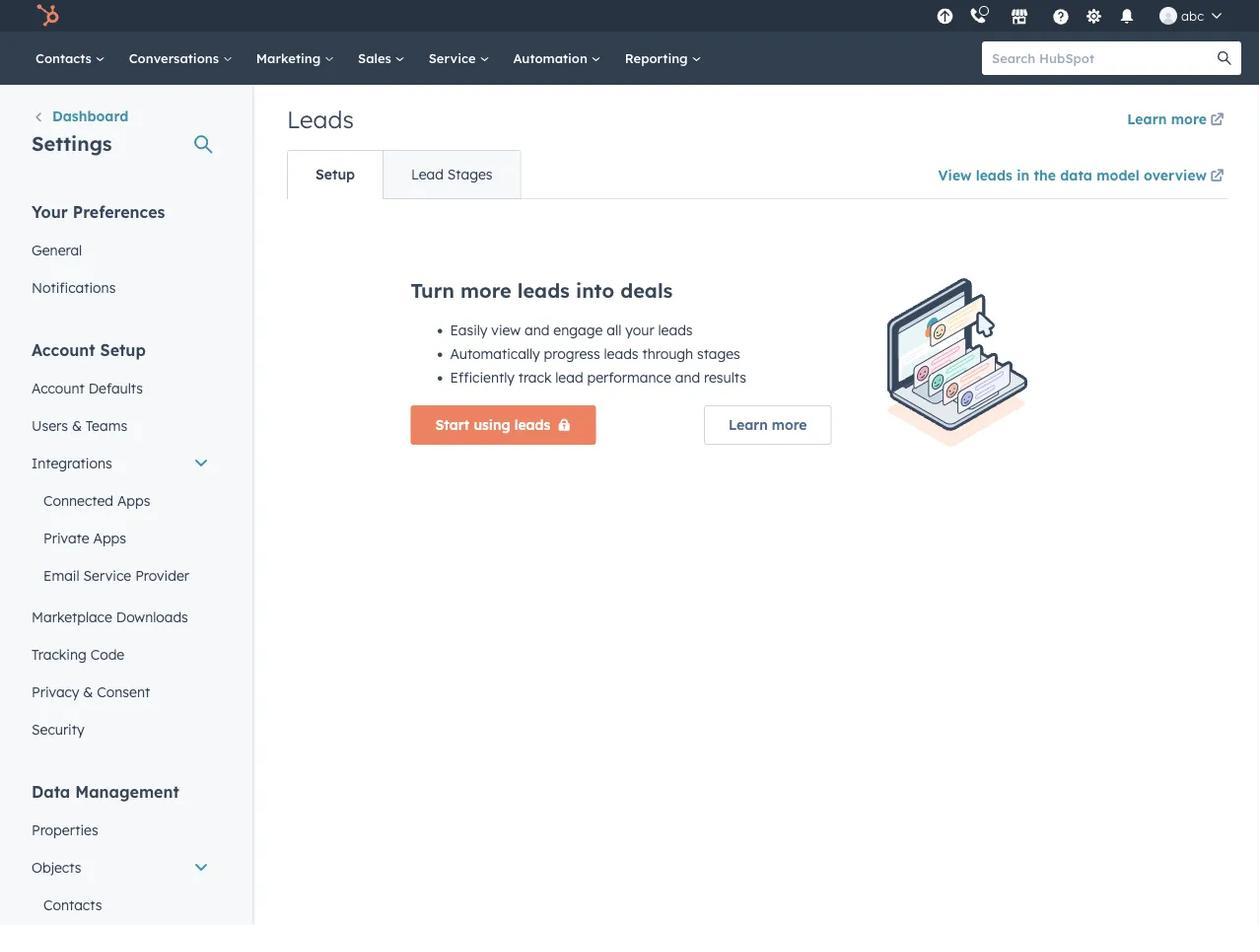Task type: vqa. For each thing, say whether or not it's contained in the screenshot.
progress
yes



Task type: describe. For each thing, give the bounding box(es) containing it.
sales link
[[346, 32, 417, 85]]

account defaults
[[32, 379, 143, 397]]

turn
[[411, 278, 455, 303]]

private
[[43, 529, 89, 547]]

sales
[[358, 50, 395, 66]]

tracking code
[[32, 646, 125, 663]]

0 vertical spatial learn more link
[[1128, 107, 1228, 132]]

contacts inside data management element
[[43, 896, 102, 914]]

marketplace downloads
[[32, 608, 188, 625]]

view
[[492, 322, 521, 339]]

1 horizontal spatial and
[[675, 369, 701, 386]]

account for account defaults
[[32, 379, 85, 397]]

preferences
[[73, 202, 165, 221]]

code
[[90, 646, 125, 663]]

setup link
[[288, 151, 383, 198]]

email service provider
[[43, 567, 189, 584]]

private apps
[[43, 529, 126, 547]]

settings
[[32, 131, 112, 155]]

view leads in the data model overview link
[[939, 153, 1228, 198]]

connected
[[43, 492, 113, 509]]

marketplace downloads link
[[20, 598, 221, 636]]

lead stages link
[[383, 151, 520, 198]]

abc menu
[[931, 0, 1236, 32]]

abc
[[1182, 7, 1205, 24]]

your
[[32, 202, 68, 221]]

lead
[[411, 166, 444, 183]]

through
[[643, 345, 694, 363]]

the
[[1034, 166, 1056, 183]]

engage
[[554, 322, 603, 339]]

link opens in a new window image inside view leads in the data model overview link
[[1211, 165, 1225, 188]]

privacy
[[32, 683, 79, 700]]

0 vertical spatial service
[[429, 50, 480, 66]]

general
[[32, 241, 82, 258]]

conversations
[[129, 50, 223, 66]]

calling icon button
[[962, 3, 995, 29]]

properties link
[[20, 811, 221, 849]]

using
[[474, 416, 511, 434]]

general link
[[20, 231, 221, 269]]

hubspot image
[[36, 4, 59, 28]]

leads down all
[[604, 345, 639, 363]]

& for privacy
[[83, 683, 93, 700]]

upgrade link
[[933, 5, 958, 26]]

all
[[607, 322, 622, 339]]

connected apps
[[43, 492, 150, 509]]

start
[[436, 416, 470, 434]]

your preferences element
[[20, 201, 221, 306]]

in
[[1017, 166, 1030, 183]]

learn more for learn more "link" to the top
[[1128, 110, 1207, 127]]

automation
[[513, 50, 592, 66]]

your
[[626, 322, 655, 339]]

0 horizontal spatial setup
[[100, 340, 146, 360]]

help button
[[1045, 0, 1078, 32]]

1 vertical spatial more
[[461, 278, 512, 303]]

performance
[[587, 369, 672, 386]]

marketplaces image
[[1011, 9, 1029, 27]]

easily
[[450, 322, 488, 339]]

0 vertical spatial contacts
[[36, 50, 95, 66]]

reporting link
[[613, 32, 714, 85]]

privacy & consent link
[[20, 673, 221, 711]]

users & teams
[[32, 417, 127, 434]]

navigation containing setup
[[287, 150, 521, 199]]

properties
[[32, 821, 98, 839]]

stages
[[697, 345, 741, 363]]

abc button
[[1148, 0, 1234, 32]]

progress
[[544, 345, 600, 363]]

provider
[[135, 567, 189, 584]]

view
[[939, 166, 972, 183]]

privacy & consent
[[32, 683, 150, 700]]



Task type: locate. For each thing, give the bounding box(es) containing it.
link opens in a new window image
[[1211, 108, 1225, 132], [1211, 170, 1225, 183]]

and down through
[[675, 369, 701, 386]]

lead
[[556, 369, 584, 386]]

link opens in a new window image
[[1211, 113, 1225, 127], [1211, 165, 1225, 188]]

account for account setup
[[32, 340, 95, 360]]

service inside account setup element
[[83, 567, 131, 584]]

email service provider link
[[20, 557, 221, 594]]

0 vertical spatial setup
[[316, 166, 355, 183]]

apps up email service provider
[[93, 529, 126, 547]]

1 horizontal spatial &
[[83, 683, 93, 700]]

2 horizontal spatial more
[[1172, 110, 1207, 127]]

& right the users
[[72, 417, 82, 434]]

results
[[704, 369, 747, 386]]

dashboard link
[[32, 106, 129, 130]]

start using leads
[[436, 416, 551, 434]]

0 vertical spatial account
[[32, 340, 95, 360]]

learn more link up overview
[[1128, 107, 1228, 132]]

learn more link down results
[[704, 405, 832, 445]]

learn for learn more "link" to the top
[[1128, 110, 1168, 127]]

reporting
[[625, 50, 692, 66]]

link opens in a new window image right overview
[[1211, 165, 1225, 188]]

consent
[[97, 683, 150, 700]]

1 vertical spatial learn more
[[729, 416, 807, 434]]

contacts link down hubspot link
[[24, 32, 117, 85]]

your preferences
[[32, 202, 165, 221]]

2 account from the top
[[32, 379, 85, 397]]

leads
[[976, 166, 1013, 183], [518, 278, 570, 303], [659, 322, 693, 339], [604, 345, 639, 363], [515, 416, 551, 434]]

data management element
[[20, 781, 221, 925]]

leads left in on the right top
[[976, 166, 1013, 183]]

search button
[[1208, 41, 1242, 75]]

1 horizontal spatial learn more
[[1128, 110, 1207, 127]]

0 horizontal spatial more
[[461, 278, 512, 303]]

account defaults link
[[20, 369, 221, 407]]

objects
[[32, 859, 81, 876]]

learn for left learn more "link"
[[729, 416, 768, 434]]

start using leads button
[[411, 405, 596, 445]]

& for users
[[72, 417, 82, 434]]

marketplaces button
[[999, 0, 1041, 32]]

security link
[[20, 711, 221, 748]]

Search HubSpot search field
[[983, 41, 1224, 75]]

& inside privacy & consent link
[[83, 683, 93, 700]]

0 vertical spatial &
[[72, 417, 82, 434]]

1 vertical spatial setup
[[100, 340, 146, 360]]

defaults
[[88, 379, 143, 397]]

marketplace
[[32, 608, 112, 625]]

1 vertical spatial link opens in a new window image
[[1211, 170, 1225, 183]]

data management
[[32, 782, 179, 802]]

automatically
[[450, 345, 540, 363]]

marketing link
[[244, 32, 346, 85]]

marketing
[[256, 50, 325, 66]]

account setup
[[32, 340, 146, 360]]

1 vertical spatial apps
[[93, 529, 126, 547]]

service link
[[417, 32, 502, 85]]

0 horizontal spatial learn more link
[[704, 405, 832, 445]]

apps for private apps
[[93, 529, 126, 547]]

learn more for left learn more "link"
[[729, 416, 807, 434]]

automation link
[[502, 32, 613, 85]]

and right view
[[525, 322, 550, 339]]

integrations
[[32, 454, 112, 472]]

learn more
[[1128, 110, 1207, 127], [729, 416, 807, 434]]

setup down leads
[[316, 166, 355, 183]]

1 horizontal spatial service
[[429, 50, 480, 66]]

more
[[1172, 110, 1207, 127], [461, 278, 512, 303], [772, 416, 807, 434]]

& inside users & teams link
[[72, 417, 82, 434]]

1 vertical spatial learn more link
[[704, 405, 832, 445]]

users
[[32, 417, 68, 434]]

0 vertical spatial link opens in a new window image
[[1211, 108, 1225, 132]]

more for left learn more "link"
[[772, 416, 807, 434]]

settings image
[[1086, 8, 1103, 26]]

conversations link
[[117, 32, 244, 85]]

notifications image
[[1119, 9, 1137, 27]]

private apps link
[[20, 519, 221, 557]]

1 horizontal spatial learn more link
[[1128, 107, 1228, 132]]

0 horizontal spatial &
[[72, 417, 82, 434]]

1 link opens in a new window image from the top
[[1211, 113, 1225, 127]]

more for learn more "link" to the top
[[1172, 110, 1207, 127]]

1 vertical spatial contacts link
[[20, 886, 221, 924]]

1 vertical spatial &
[[83, 683, 93, 700]]

hubspot link
[[24, 4, 74, 28]]

2 link opens in a new window image from the top
[[1211, 165, 1225, 188]]

learn more up overview
[[1128, 110, 1207, 127]]

learn up overview
[[1128, 110, 1168, 127]]

turn more leads into deals
[[411, 278, 673, 303]]

2 link opens in a new window image from the top
[[1211, 170, 1225, 183]]

and
[[525, 322, 550, 339], [675, 369, 701, 386]]

&
[[72, 417, 82, 434], [83, 683, 93, 700]]

1 account from the top
[[32, 340, 95, 360]]

lead stages
[[411, 166, 493, 183]]

easily view and engage all your leads automatically progress leads through stages efficiently track lead performance and results
[[450, 322, 747, 386]]

gary orlando image
[[1160, 7, 1178, 25]]

email
[[43, 567, 80, 584]]

link opens in a new window image down search icon
[[1211, 108, 1225, 132]]

link opens in a new window image inside view leads in the data model overview link
[[1211, 170, 1225, 183]]

data
[[1061, 166, 1093, 183]]

0 vertical spatial and
[[525, 322, 550, 339]]

0 horizontal spatial learn
[[729, 416, 768, 434]]

connected apps link
[[20, 482, 221, 519]]

account
[[32, 340, 95, 360], [32, 379, 85, 397]]

0 vertical spatial more
[[1172, 110, 1207, 127]]

deals
[[621, 278, 673, 303]]

1 vertical spatial link opens in a new window image
[[1211, 165, 1225, 188]]

0 horizontal spatial learn more
[[729, 416, 807, 434]]

0 vertical spatial learn
[[1128, 110, 1168, 127]]

downloads
[[116, 608, 188, 625]]

learn down results
[[729, 416, 768, 434]]

leads inside button
[[515, 416, 551, 434]]

0 vertical spatial link opens in a new window image
[[1211, 113, 1225, 127]]

contacts link
[[24, 32, 117, 85], [20, 886, 221, 924]]

& right privacy
[[83, 683, 93, 700]]

leads
[[287, 105, 354, 134]]

notifications button
[[1111, 0, 1144, 32]]

notifications link
[[20, 269, 221, 306]]

link opens in a new window image inside learn more "link"
[[1211, 108, 1225, 132]]

dashboard
[[52, 108, 129, 125]]

upgrade image
[[937, 8, 954, 26]]

0 vertical spatial contacts link
[[24, 32, 117, 85]]

contacts down hubspot link
[[36, 50, 95, 66]]

calling icon image
[[970, 8, 988, 25]]

link opens in a new window image down search icon
[[1211, 113, 1225, 127]]

1 horizontal spatial learn
[[1128, 110, 1168, 127]]

0 horizontal spatial and
[[525, 322, 550, 339]]

apps down integrations button
[[117, 492, 150, 509]]

stages
[[448, 166, 493, 183]]

notifications
[[32, 279, 116, 296]]

help image
[[1053, 9, 1070, 27]]

1 vertical spatial contacts
[[43, 896, 102, 914]]

apps for connected apps
[[117, 492, 150, 509]]

setup
[[316, 166, 355, 183], [100, 340, 146, 360]]

1 vertical spatial account
[[32, 379, 85, 397]]

learn more link
[[1128, 107, 1228, 132], [704, 405, 832, 445]]

settings link
[[1082, 5, 1107, 26]]

0 horizontal spatial service
[[83, 567, 131, 584]]

search image
[[1218, 51, 1232, 65]]

leads up through
[[659, 322, 693, 339]]

integrations button
[[20, 444, 221, 482]]

users & teams link
[[20, 407, 221, 444]]

objects button
[[20, 849, 221, 886]]

management
[[75, 782, 179, 802]]

0 vertical spatial apps
[[117, 492, 150, 509]]

1 horizontal spatial setup
[[316, 166, 355, 183]]

account up account defaults
[[32, 340, 95, 360]]

service down private apps link
[[83, 567, 131, 584]]

apps
[[117, 492, 150, 509], [93, 529, 126, 547]]

1 horizontal spatial more
[[772, 416, 807, 434]]

into
[[576, 278, 615, 303]]

account up the users
[[32, 379, 85, 397]]

0 vertical spatial learn more
[[1128, 110, 1207, 127]]

1 vertical spatial and
[[675, 369, 701, 386]]

link opens in a new window image right overview
[[1211, 170, 1225, 183]]

1 link opens in a new window image from the top
[[1211, 108, 1225, 132]]

navigation
[[287, 150, 521, 199]]

view leads in the data model overview
[[939, 166, 1207, 183]]

link opens in a new window image inside learn more "link"
[[1211, 113, 1225, 127]]

setup up account defaults link
[[100, 340, 146, 360]]

efficiently
[[450, 369, 515, 386]]

account setup element
[[20, 339, 221, 748]]

1 vertical spatial service
[[83, 567, 131, 584]]

model
[[1097, 166, 1140, 183]]

track
[[519, 369, 552, 386]]

setup inside navigation
[[316, 166, 355, 183]]

learn more down results
[[729, 416, 807, 434]]

overview
[[1144, 166, 1207, 183]]

leads right "using"
[[515, 416, 551, 434]]

data
[[32, 782, 70, 802]]

contacts down objects on the left bottom of page
[[43, 896, 102, 914]]

1 vertical spatial learn
[[729, 416, 768, 434]]

service right sales link
[[429, 50, 480, 66]]

2 vertical spatial more
[[772, 416, 807, 434]]

security
[[32, 721, 84, 738]]

contacts link down objects on the left bottom of page
[[20, 886, 221, 924]]

leads left into
[[518, 278, 570, 303]]



